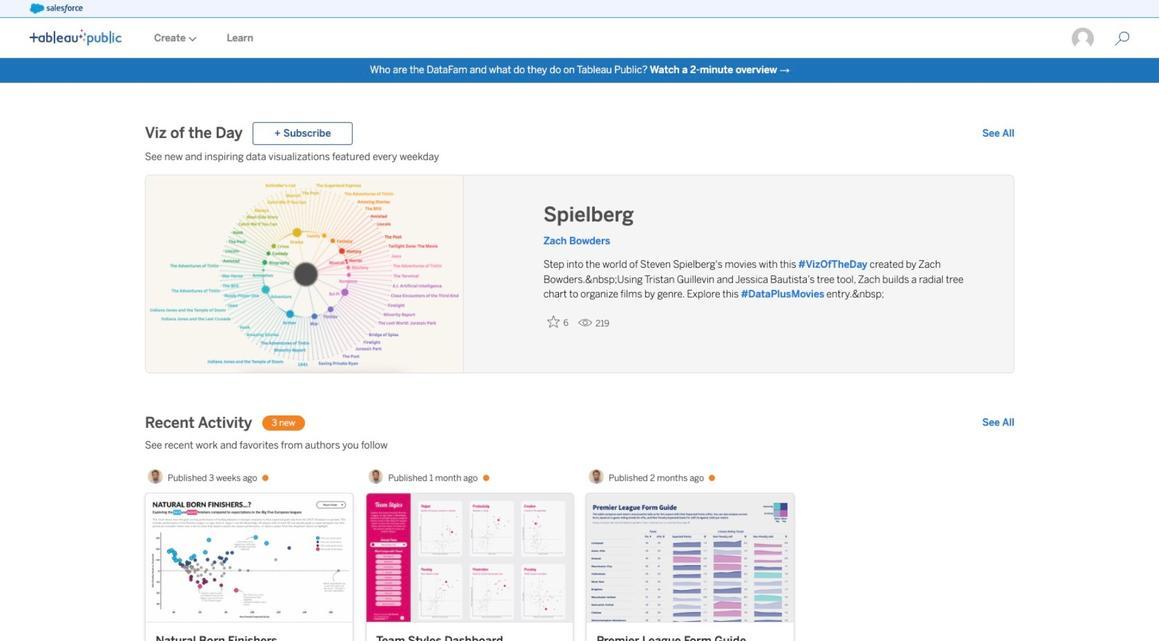 Task type: vqa. For each thing, say whether or not it's contained in the screenshot.
Schultz
no



Task type: locate. For each thing, give the bounding box(es) containing it.
2 workbook thumbnail image from the left
[[366, 494, 573, 622]]

Add Favorite button
[[544, 312, 574, 332]]

0 horizontal spatial ben norland image
[[148, 469, 163, 484]]

gary.orlando image
[[1072, 27, 1095, 50]]

workbook thumbnail image for 1st ben norland image from right
[[587, 494, 794, 622]]

1 horizontal spatial ben norland image
[[589, 469, 604, 484]]

3 workbook thumbnail image from the left
[[587, 494, 794, 622]]

1 workbook thumbnail image from the left
[[146, 494, 352, 622]]

ben norland image
[[148, 469, 163, 484], [589, 469, 604, 484]]

2 horizontal spatial workbook thumbnail image
[[587, 494, 794, 622]]

logo image
[[30, 29, 122, 45]]

ben norland image
[[369, 469, 383, 484]]

workbook thumbnail image
[[146, 494, 352, 622], [366, 494, 573, 622], [587, 494, 794, 622]]

salesforce logo image
[[30, 4, 83, 14]]

1 horizontal spatial workbook thumbnail image
[[366, 494, 573, 622]]

see all recent activity element
[[983, 416, 1015, 431]]

2 ben norland image from the left
[[589, 469, 604, 484]]

0 horizontal spatial workbook thumbnail image
[[146, 494, 352, 622]]

create image
[[186, 37, 197, 41]]



Task type: describe. For each thing, give the bounding box(es) containing it.
go to search image
[[1100, 31, 1145, 46]]

tableau public viz of the day image
[[146, 175, 464, 374]]

workbook thumbnail image for second ben norland image from the right
[[146, 494, 352, 622]]

1 ben norland image from the left
[[148, 469, 163, 484]]

recent activity heading
[[145, 413, 252, 433]]

see recent work and favorites from authors you follow element
[[145, 438, 1015, 453]]

viz of the day heading
[[145, 124, 243, 144]]

add favorite image
[[547, 316, 560, 328]]

see all viz of the day element
[[983, 126, 1015, 141]]

workbook thumbnail image for ben norland icon
[[366, 494, 573, 622]]

see new and inspiring data visualizations featured every weekday element
[[145, 150, 1015, 165]]



